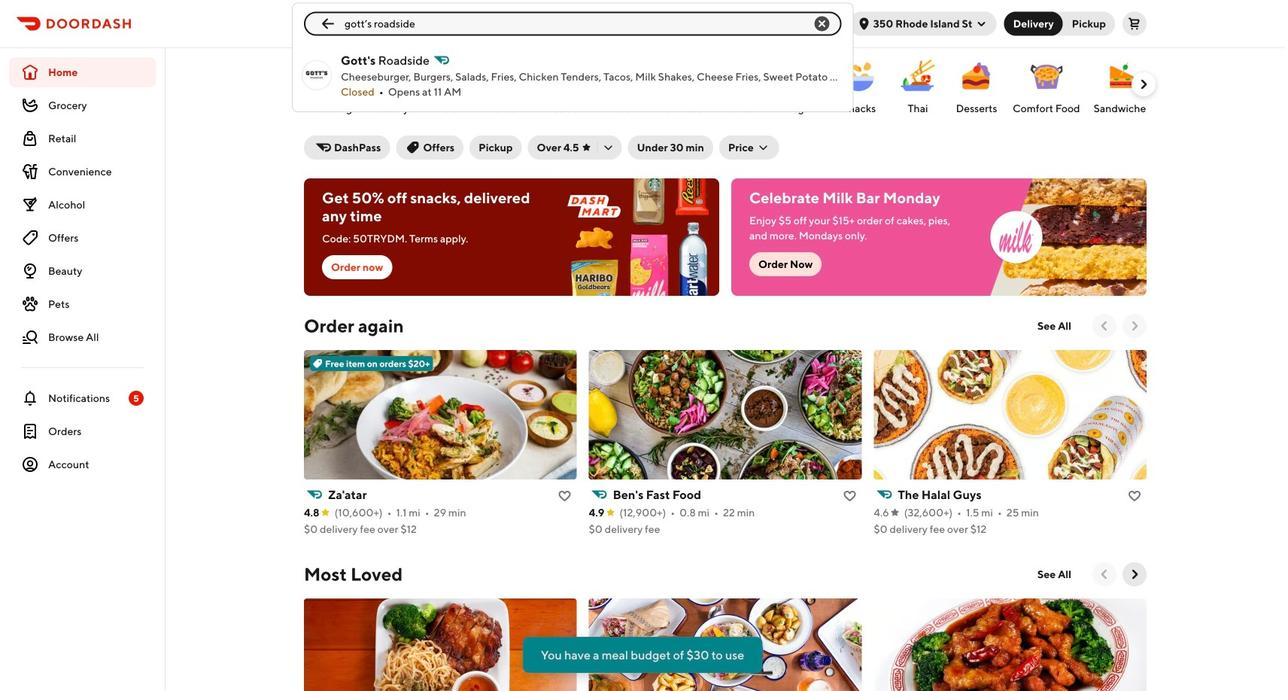 Task type: locate. For each thing, give the bounding box(es) containing it.
toggle order method (delivery or pickup) option group
[[1005, 12, 1116, 36]]

1 vertical spatial next button of carousel image
[[1128, 318, 1143, 334]]

0 items, open order cart image
[[1129, 18, 1141, 30]]

next button of carousel image right previous button of carousel image
[[1128, 567, 1143, 582]]

0 vertical spatial next button of carousel image
[[1137, 77, 1152, 92]]

next button of carousel image right previous button of carousel icon
[[1128, 318, 1143, 334]]

None button
[[1005, 12, 1063, 36], [1054, 12, 1116, 36], [1005, 12, 1063, 36], [1054, 12, 1116, 36]]

next button of carousel image
[[1137, 77, 1152, 92], [1128, 318, 1143, 334], [1128, 567, 1143, 582]]

next button of carousel image down 0 items, open order cart image on the top right of page
[[1137, 77, 1152, 92]]

2 vertical spatial next button of carousel image
[[1128, 567, 1143, 582]]

previous button of carousel image
[[1098, 567, 1113, 582]]



Task type: describe. For each thing, give the bounding box(es) containing it.
previous button of carousel image
[[1098, 318, 1113, 334]]

next button of carousel image for previous button of carousel image
[[1128, 567, 1143, 582]]

return from search image
[[319, 15, 337, 33]]

next button of carousel image for previous button of carousel icon
[[1128, 318, 1143, 334]]

clear search input image
[[814, 15, 832, 33]]

Store search: begin typing to search for stores available on DoorDash text field
[[345, 16, 802, 31]]



Task type: vqa. For each thing, say whether or not it's contained in the screenshot.
Most
no



